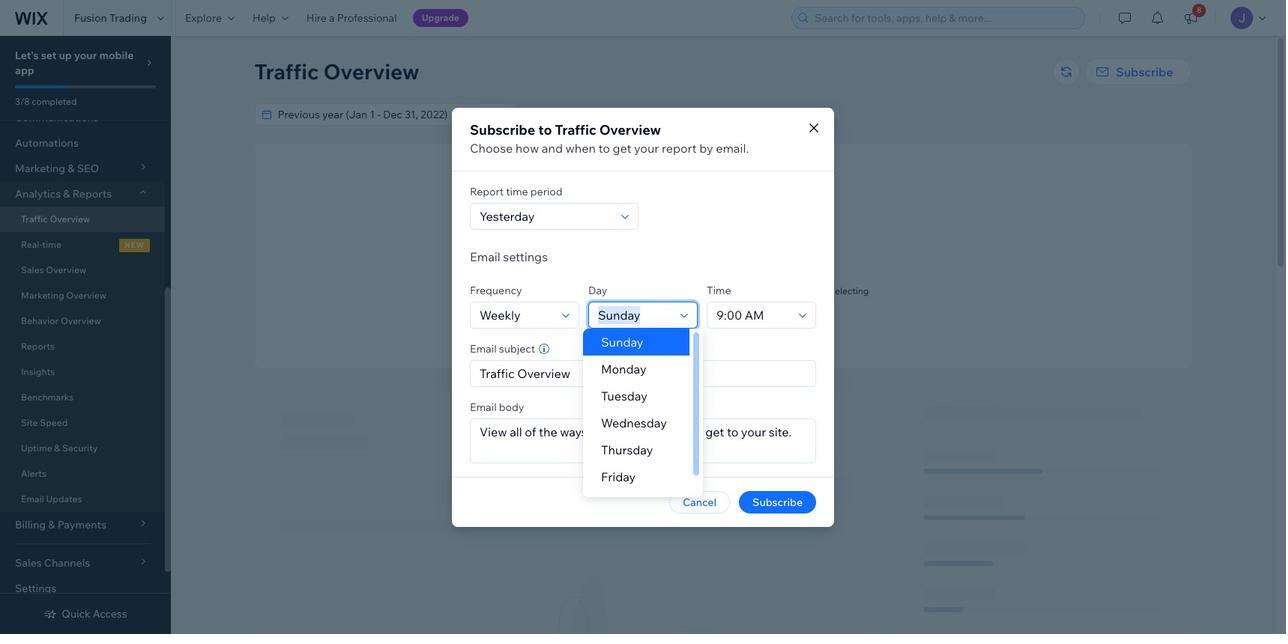 Task type: locate. For each thing, give the bounding box(es) containing it.
not enough traffic looks like your site didn't have any traffic on those dates. try selecting another time period.
[[577, 268, 869, 308]]

a for marketing
[[693, 323, 698, 334]]

2 horizontal spatial subscribe
[[1116, 64, 1173, 79]]

cancel
[[683, 496, 717, 509]]

1 horizontal spatial to
[[573, 108, 584, 121]]

2 vertical spatial traffic
[[21, 214, 48, 225]]

your right the get
[[634, 141, 659, 156]]

sidebar element
[[0, 0, 171, 635]]

period up report time period field
[[530, 185, 563, 198]]

0 horizontal spatial time
[[42, 239, 61, 250]]

1 vertical spatial a
[[693, 323, 698, 334]]

a left marketing
[[693, 323, 698, 334]]

traffic down "analytics"
[[21, 214, 48, 225]]

your inside let's set up your mobile app
[[74, 49, 97, 62]]

marketing
[[21, 290, 64, 301]]

time right "report"
[[506, 185, 528, 198]]

time up sales overview in the top left of the page
[[42, 239, 61, 250]]

1 vertical spatial period
[[530, 185, 563, 198]]

to left the get
[[598, 141, 610, 156]]

Time field
[[712, 302, 794, 328]]

upgrade button
[[413, 9, 468, 27]]

your right like
[[620, 286, 639, 297]]

didn't
[[658, 286, 682, 297]]

to
[[573, 108, 584, 121], [538, 121, 552, 138], [598, 141, 610, 156]]

0 vertical spatial a
[[329, 11, 335, 25]]

& right uptime
[[54, 443, 60, 454]]

time up the hire a marketing expert on the bottom of the page
[[715, 297, 734, 308]]

overview up the get
[[599, 121, 661, 138]]

a
[[329, 11, 335, 25], [693, 323, 698, 334]]

report time period
[[470, 185, 563, 198]]

1 vertical spatial subscribe button
[[739, 491, 816, 514]]

email settings
[[470, 249, 548, 264]]

1 vertical spatial traffic
[[555, 121, 596, 138]]

settings link
[[0, 576, 165, 602]]

1 horizontal spatial &
[[63, 187, 70, 201]]

0 horizontal spatial subscribe
[[470, 121, 535, 138]]

overview inside 'link'
[[66, 290, 107, 301]]

to up and at the left top of page
[[538, 121, 552, 138]]

0 horizontal spatial traffic overview
[[21, 214, 90, 225]]

time inside sidebar element
[[42, 239, 61, 250]]

overview down analytics & reports
[[50, 214, 90, 225]]

uptime
[[21, 443, 52, 454]]

enough
[[698, 268, 736, 281]]

2 vertical spatial your
[[620, 286, 639, 297]]

access
[[93, 608, 127, 621]]

day
[[588, 284, 607, 297]]

how
[[515, 141, 539, 156]]

by
[[699, 141, 713, 156]]

hire a professional
[[306, 11, 397, 25]]

traffic down help button
[[254, 58, 319, 85]]

email left body
[[470, 401, 497, 414]]

sunday
[[601, 335, 643, 350]]

0 horizontal spatial a
[[329, 11, 335, 25]]

sales overview
[[21, 265, 86, 276]]

traffic left the 'on'
[[723, 286, 747, 297]]

traffic up "when"
[[555, 121, 596, 138]]

analytics
[[15, 187, 61, 201]]

alerts link
[[0, 462, 165, 487]]

subscribe button
[[1084, 58, 1191, 85], [739, 491, 816, 514]]

traffic inside subscribe to traffic overview choose how and when to get your report by email.
[[555, 121, 596, 138]]

email left the subject
[[470, 342, 497, 356]]

explore
[[185, 11, 222, 25]]

your
[[74, 49, 97, 62], [634, 141, 659, 156], [620, 286, 639, 297]]

choose
[[470, 141, 513, 156]]

updates
[[46, 494, 82, 505]]

0 horizontal spatial to
[[538, 121, 552, 138]]

Email subject field
[[475, 361, 811, 386]]

help
[[253, 11, 276, 25]]

a left the professional
[[329, 11, 335, 25]]

1 vertical spatial reports
[[21, 341, 55, 352]]

hire for hire a professional
[[306, 11, 327, 25]]

& right "analytics"
[[63, 187, 70, 201]]

overview up marketing overview
[[46, 265, 86, 276]]

your right up
[[74, 49, 97, 62]]

those
[[762, 286, 786, 297]]

overview inside subscribe to traffic overview choose how and when to get your report by email.
[[599, 121, 661, 138]]

friday
[[601, 470, 636, 485]]

1 vertical spatial time
[[42, 239, 61, 250]]

hire for hire a marketing expert
[[674, 323, 691, 334]]

email
[[470, 249, 500, 264], [470, 342, 497, 356], [470, 401, 497, 414], [21, 494, 44, 505]]

&
[[63, 187, 70, 201], [54, 443, 60, 454]]

1 horizontal spatial a
[[693, 323, 698, 334]]

sunday option
[[583, 329, 689, 356]]

overview down marketing overview 'link'
[[61, 316, 101, 327]]

list box
[[583, 329, 703, 518]]

hire right help button
[[306, 11, 327, 25]]

Report time period field
[[475, 203, 617, 229]]

email up frequency
[[470, 249, 500, 264]]

0 vertical spatial reports
[[72, 187, 112, 201]]

to for traffic
[[538, 121, 552, 138]]

like
[[604, 286, 618, 297]]

email updates link
[[0, 487, 165, 513]]

overview for marketing overview 'link'
[[66, 290, 107, 301]]

traffic up the 'on'
[[738, 268, 769, 281]]

settings
[[503, 249, 548, 264]]

0 vertical spatial subscribe button
[[1084, 58, 1191, 85]]

reports up traffic overview link
[[72, 187, 112, 201]]

0 horizontal spatial &
[[54, 443, 60, 454]]

email down "alerts" at left bottom
[[21, 494, 44, 505]]

1 horizontal spatial traffic overview
[[254, 58, 419, 85]]

& inside uptime & security link
[[54, 443, 60, 454]]

cancel button
[[669, 491, 730, 514]]

1 vertical spatial your
[[634, 141, 659, 156]]

31,
[[724, 108, 737, 121]]

reports up insights
[[21, 341, 55, 352]]

looks
[[577, 286, 602, 297]]

& inside analytics & reports popup button
[[63, 187, 70, 201]]

reports inside popup button
[[72, 187, 112, 201]]

page skeleton image
[[254, 391, 1191, 635]]

quick
[[62, 608, 90, 621]]

time for report
[[506, 185, 528, 198]]

0 vertical spatial your
[[74, 49, 97, 62]]

0 vertical spatial subscribe
[[1116, 64, 1173, 79]]

1 vertical spatial traffic overview
[[21, 214, 90, 225]]

0 vertical spatial traffic
[[254, 58, 319, 85]]

automations link
[[0, 130, 165, 156]]

time
[[707, 284, 731, 297]]

2 vertical spatial time
[[715, 297, 734, 308]]

traffic overview down analytics & reports
[[21, 214, 90, 225]]

traffic overview
[[254, 58, 419, 85], [21, 214, 90, 225]]

period left (jan
[[630, 108, 662, 121]]

email for email body
[[470, 401, 497, 414]]

email.
[[716, 141, 749, 156]]

1 horizontal spatial reports
[[72, 187, 112, 201]]

1 vertical spatial hire
[[674, 323, 691, 334]]

sales overview link
[[0, 258, 165, 283]]

Email body text field
[[471, 419, 815, 463]]

hire down another in the right top of the page
[[674, 323, 691, 334]]

quick access button
[[44, 608, 127, 621]]

0 horizontal spatial hire
[[306, 11, 327, 25]]

2 vertical spatial subscribe
[[752, 496, 803, 509]]

1
[[689, 108, 694, 121]]

None field
[[273, 104, 494, 125]]

0 vertical spatial time
[[506, 185, 528, 198]]

fusion trading
[[74, 11, 147, 25]]

2 horizontal spatial time
[[715, 297, 734, 308]]

app
[[15, 64, 34, 77]]

email inside sidebar element
[[21, 494, 44, 505]]

to left 'previous'
[[573, 108, 584, 121]]

0 vertical spatial hire
[[306, 11, 327, 25]]

1 vertical spatial subscribe
[[470, 121, 535, 138]]

1 vertical spatial traffic
[[723, 286, 747, 297]]

marketing overview
[[21, 290, 107, 301]]

0 vertical spatial &
[[63, 187, 70, 201]]

overview down the sales overview link
[[66, 290, 107, 301]]

overview
[[323, 58, 419, 85], [599, 121, 661, 138], [50, 214, 90, 225], [46, 265, 86, 276], [66, 290, 107, 301], [61, 316, 101, 327]]

benchmarks link
[[0, 385, 165, 411]]

hire
[[306, 11, 327, 25], [674, 323, 691, 334]]

0 horizontal spatial traffic
[[21, 214, 48, 225]]

1 horizontal spatial time
[[506, 185, 528, 198]]

-
[[696, 108, 700, 121]]

insights
[[21, 366, 55, 378]]

1 vertical spatial &
[[54, 443, 60, 454]]

traffic overview down hire a professional
[[254, 58, 419, 85]]

1 horizontal spatial traffic
[[254, 58, 319, 85]]

1 horizontal spatial hire
[[674, 323, 691, 334]]

traffic
[[738, 268, 769, 281], [723, 286, 747, 297]]

time
[[506, 185, 528, 198], [42, 239, 61, 250], [715, 297, 734, 308]]

traffic overview link
[[0, 207, 165, 232]]

monday
[[601, 362, 646, 377]]

2 horizontal spatial traffic
[[555, 121, 596, 138]]

overview for traffic overview link
[[50, 214, 90, 225]]

0 vertical spatial period
[[630, 108, 662, 121]]



Task type: describe. For each thing, give the bounding box(es) containing it.
try
[[816, 286, 828, 297]]

get
[[613, 141, 631, 156]]

0 horizontal spatial period
[[530, 185, 563, 198]]

your inside subscribe to traffic overview choose how and when to get your report by email.
[[634, 141, 659, 156]]

set
[[41, 49, 56, 62]]

Search for tools, apps, help & more... field
[[810, 7, 1080, 28]]

trading
[[109, 11, 147, 25]]

compared to previous period (jan 1 - dec 31, 2021)
[[521, 108, 766, 121]]

completed
[[32, 96, 77, 107]]

traffic overview inside sidebar element
[[21, 214, 90, 225]]

fusion
[[74, 11, 107, 25]]

thursday
[[601, 443, 653, 458]]

email for email subject
[[470, 342, 497, 356]]

marketing overview link
[[0, 283, 165, 309]]

site
[[21, 417, 38, 429]]

security
[[62, 443, 98, 454]]

2 horizontal spatial to
[[598, 141, 610, 156]]

8
[[1197, 5, 1202, 15]]

1 horizontal spatial subscribe
[[752, 496, 803, 509]]

& for analytics
[[63, 187, 70, 201]]

report
[[662, 141, 697, 156]]

wednesday
[[601, 416, 667, 431]]

3/8
[[15, 96, 30, 107]]

new
[[124, 241, 145, 250]]

0 vertical spatial traffic
[[738, 268, 769, 281]]

email subject
[[470, 342, 535, 356]]

saturday
[[601, 497, 652, 512]]

(jan
[[665, 108, 686, 121]]

site speed link
[[0, 411, 165, 436]]

dec
[[702, 108, 721, 121]]

behavior overview
[[21, 316, 101, 327]]

1 horizontal spatial period
[[630, 108, 662, 121]]

2021)
[[739, 108, 766, 121]]

0 vertical spatial traffic overview
[[254, 58, 419, 85]]

real-
[[21, 239, 42, 250]]

period.
[[736, 297, 765, 308]]

not
[[677, 268, 695, 281]]

email body
[[470, 401, 524, 414]]

email for email settings
[[470, 249, 500, 264]]

let's
[[15, 49, 39, 62]]

previous
[[586, 108, 628, 121]]

8 button
[[1174, 0, 1207, 36]]

& for uptime
[[54, 443, 60, 454]]

time for real-
[[42, 239, 61, 250]]

time inside the not enough traffic looks like your site didn't have any traffic on those dates. try selecting another time period.
[[715, 297, 734, 308]]

to for previous
[[573, 108, 584, 121]]

email for email updates
[[21, 494, 44, 505]]

subscribe inside subscribe to traffic overview choose how and when to get your report by email.
[[470, 121, 535, 138]]

real-time
[[21, 239, 61, 250]]

tuesday
[[601, 389, 647, 404]]

expert
[[745, 323, 772, 334]]

hire a marketing expert link
[[674, 322, 772, 335]]

overview down the professional
[[323, 58, 419, 85]]

uptime & security link
[[0, 436, 165, 462]]

any
[[706, 286, 721, 297]]

0 horizontal spatial subscribe button
[[739, 491, 816, 514]]

on
[[749, 286, 760, 297]]

uptime & security
[[21, 443, 98, 454]]

Day field
[[594, 302, 676, 328]]

list box containing sunday
[[583, 329, 703, 518]]

your inside the not enough traffic looks like your site didn't have any traffic on those dates. try selecting another time period.
[[620, 286, 639, 297]]

behavior overview link
[[0, 309, 165, 334]]

help button
[[244, 0, 297, 36]]

overview for the behavior overview link in the left of the page
[[61, 316, 101, 327]]

and
[[542, 141, 563, 156]]

up
[[59, 49, 72, 62]]

frequency
[[470, 284, 522, 297]]

professional
[[337, 11, 397, 25]]

another
[[680, 297, 713, 308]]

automations
[[15, 136, 79, 150]]

quick access
[[62, 608, 127, 621]]

marketing
[[700, 323, 743, 334]]

behavior
[[21, 316, 59, 327]]

traffic inside sidebar element
[[21, 214, 48, 225]]

benchmarks
[[21, 392, 74, 403]]

mobile
[[99, 49, 134, 62]]

when
[[565, 141, 596, 156]]

email updates
[[21, 494, 82, 505]]

Frequency field
[[475, 302, 558, 328]]

speed
[[40, 417, 68, 429]]

3/8 completed
[[15, 96, 77, 107]]

analytics & reports
[[15, 187, 112, 201]]

insights link
[[0, 360, 165, 385]]

hire a marketing expert
[[674, 323, 772, 334]]

overview for the sales overview link
[[46, 265, 86, 276]]

reports link
[[0, 334, 165, 360]]

selecting
[[830, 286, 869, 297]]

subject
[[499, 342, 535, 356]]

sales
[[21, 265, 44, 276]]

site
[[641, 286, 656, 297]]

upgrade
[[422, 12, 459, 23]]

a for professional
[[329, 11, 335, 25]]

0 horizontal spatial reports
[[21, 341, 55, 352]]

compared
[[521, 108, 571, 121]]

1 horizontal spatial subscribe button
[[1084, 58, 1191, 85]]

let's set up your mobile app
[[15, 49, 134, 77]]

report
[[470, 185, 504, 198]]



Task type: vqa. For each thing, say whether or not it's contained in the screenshot.
Dashboard
no



